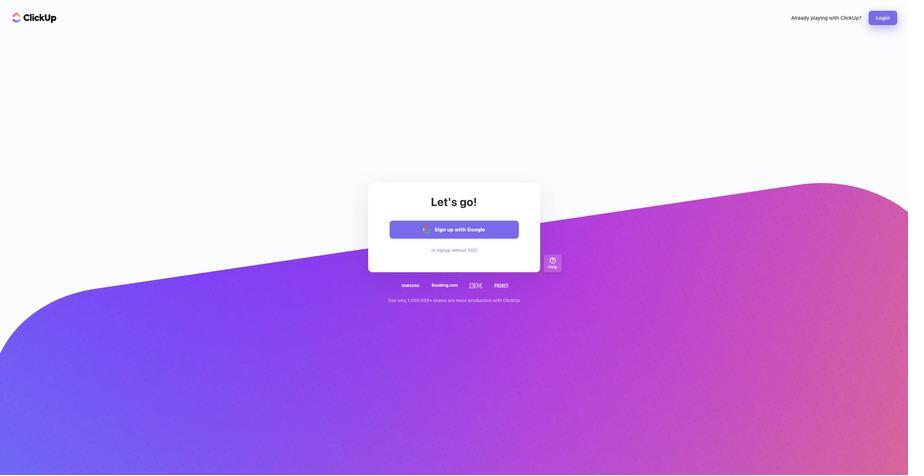 Task type: locate. For each thing, give the bounding box(es) containing it.
up
[[447, 227, 454, 233]]

sign up with google
[[435, 227, 485, 233]]

1 vertical spatial with
[[455, 227, 466, 233]]

more
[[456, 298, 467, 303]]

0 vertical spatial with
[[830, 15, 840, 21]]

2 vertical spatial with
[[493, 298, 502, 303]]

with
[[830, 15, 840, 21], [455, 227, 466, 233], [493, 298, 502, 303]]

0 horizontal spatial with
[[455, 227, 466, 233]]

let's go!
[[431, 195, 477, 209]]

2 horizontal spatial with
[[830, 15, 840, 21]]

productive
[[468, 298, 492, 303]]

with right up
[[455, 227, 466, 233]]

with for up
[[455, 227, 466, 233]]

with inside 'button'
[[455, 227, 466, 233]]

1 horizontal spatial with
[[493, 298, 502, 303]]

clickup - home image
[[12, 12, 57, 23]]

with left clickup
[[493, 298, 502, 303]]

or signup without sso link
[[432, 248, 477, 253]]

signup
[[437, 248, 451, 253]]

help link
[[544, 255, 562, 272]]

with right playing
[[830, 15, 840, 21]]



Task type: vqa. For each thing, say whether or not it's contained in the screenshot.
leftmost with
yes



Task type: describe. For each thing, give the bounding box(es) containing it.
see why 1,000,000+ teams are more productive with clickup
[[388, 298, 520, 303]]

why
[[398, 298, 407, 303]]

login
[[877, 15, 891, 21]]

see
[[388, 298, 397, 303]]

without
[[452, 248, 467, 253]]

google
[[467, 227, 485, 233]]

already playing with clickup?
[[792, 15, 862, 21]]

sso
[[468, 248, 477, 253]]

sign
[[435, 227, 446, 233]]

or signup without sso
[[432, 248, 477, 253]]

clickup?
[[841, 15, 862, 21]]

with for playing
[[830, 15, 840, 21]]

sign up with google button
[[390, 221, 519, 239]]

help
[[548, 265, 558, 269]]

let's
[[431, 195, 458, 209]]

or
[[432, 248, 436, 253]]

go!
[[460, 195, 477, 209]]

already
[[792, 15, 810, 21]]

1,000,000+
[[408, 298, 433, 303]]

are
[[448, 298, 455, 303]]

login link
[[869, 11, 898, 25]]

clickup
[[503, 298, 520, 303]]

playing
[[811, 15, 828, 21]]

teams
[[434, 298, 447, 303]]



